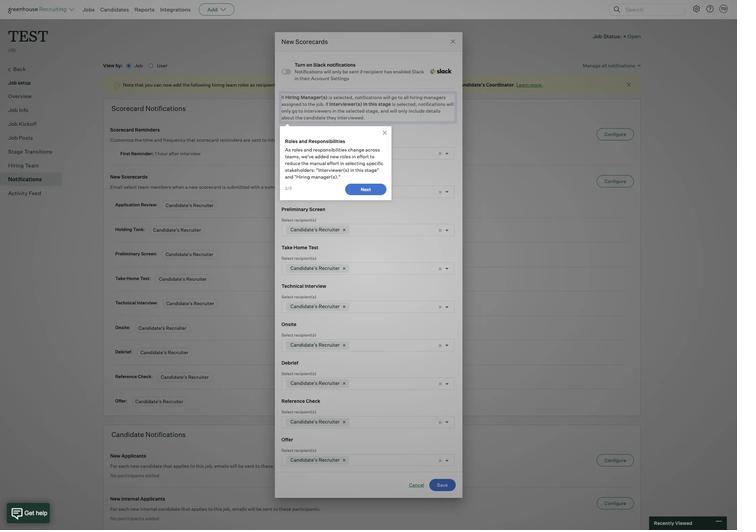 Task type: vqa. For each thing, say whether or not it's contained in the screenshot.
specific
yes



Task type: locate. For each thing, give the bounding box(es) containing it.
Job radio
[[126, 64, 131, 68]]

job
[[593, 33, 603, 39], [135, 62, 144, 68], [8, 80, 17, 85], [8, 106, 18, 113], [8, 120, 18, 127], [8, 134, 18, 141]]

participants down internal
[[118, 516, 144, 521]]

the
[[183, 82, 190, 88], [135, 137, 142, 143], [302, 160, 309, 166], [386, 184, 393, 190]]

tank down application review :
[[133, 227, 144, 232]]

0 vertical spatial scorecard
[[197, 137, 219, 143]]

job right job option
[[135, 62, 144, 68]]

1 horizontal spatial candidate's
[[458, 82, 485, 88]]

0 vertical spatial scorecard
[[112, 104, 144, 113]]

stage
[[8, 148, 23, 155]]

new inside dialog
[[282, 38, 294, 45]]

1 horizontal spatial effort
[[357, 153, 369, 159]]

1 vertical spatial check
[[306, 398, 321, 404]]

recruiter
[[425, 82, 446, 88], [319, 150, 340, 156], [319, 188, 340, 194], [193, 202, 214, 208], [319, 227, 340, 233], [181, 227, 201, 233], [193, 251, 214, 257], [319, 265, 340, 271], [186, 276, 207, 282], [194, 301, 214, 306], [319, 304, 340, 310], [166, 325, 187, 331], [319, 342, 340, 348], [168, 350, 188, 355], [188, 374, 209, 380], [319, 380, 340, 386], [163, 399, 183, 404], [319, 419, 340, 425], [319, 457, 340, 463]]

1 configure button from the top
[[597, 128, 634, 140]]

1 vertical spatial screen
[[141, 251, 156, 257]]

new down new internal applicants
[[130, 506, 139, 512]]

2 horizontal spatial hiring
[[351, 82, 366, 88]]

0 horizontal spatial submitted
[[227, 184, 250, 190]]

manager(s) down the recipient
[[367, 82, 394, 88]]

2 select recipient(s) from the top
[[282, 179, 317, 184]]

coordinator
[[486, 82, 514, 88]]

scorecard
[[112, 104, 144, 113], [110, 127, 134, 133]]

for for for each new internal candidate that applies to this job, emails will be sent to these participants:
[[110, 506, 118, 512]]

technical inside new scorecards dialog
[[282, 283, 304, 289]]

scorecards up select
[[122, 174, 148, 180]]

team
[[226, 82, 237, 88], [138, 184, 149, 190]]

a right with
[[261, 184, 264, 190]]

preliminary screen
[[282, 206, 326, 212]]

0 horizontal spatial hiring
[[8, 162, 24, 169]]

9 select recipient(s) from the top
[[282, 448, 317, 453]]

added
[[315, 153, 329, 159], [145, 473, 159, 478], [145, 516, 159, 521]]

1 vertical spatial technical
[[115, 300, 136, 306]]

select for preliminary screen
[[282, 217, 294, 222]]

technical for technical interview
[[282, 283, 304, 289]]

configure image
[[693, 5, 701, 13]]

to inside the 'roles and responsibilities as roles and responsibilities change across teams, we've added new roles in effort to reduce the manual effort in selecting specific stakeholders: "interviewer(s) in this stage" and "hiring manager(s)."'
[[370, 153, 375, 159]]

effort down change
[[357, 153, 369, 159]]

screen for preliminary screen :
[[141, 251, 156, 257]]

outstanding
[[325, 184, 352, 190]]

3 configure from the top
[[605, 457, 627, 463]]

new down responsibilities
[[330, 153, 339, 159]]

debrief inside new scorecards dialog
[[282, 360, 299, 366]]

add
[[173, 82, 182, 88]]

next button
[[345, 184, 387, 195]]

"interviewer(s)
[[316, 167, 350, 173]]

only
[[332, 69, 342, 74]]

hiring inside hiring manager(s) interviewer(s) in this stage
[[285, 94, 300, 100]]

3
[[290, 186, 292, 191]]

8 select recipient(s) from the top
[[282, 409, 317, 414]]

notifications down account
[[308, 82, 335, 88]]

1 horizontal spatial a
[[261, 184, 264, 190]]

7 select from the top
[[282, 371, 294, 376]]

slack right on
[[313, 62, 326, 68]]

2 recipient(s) from the top
[[294, 179, 317, 184]]

1 horizontal spatial hiring
[[285, 94, 300, 100]]

hiring
[[351, 82, 366, 88], [285, 94, 300, 100], [8, 162, 24, 169]]

select for technical interview
[[282, 294, 294, 299]]

holding tank
[[282, 168, 312, 174]]

1 candidate's from the left
[[396, 82, 424, 88]]

2 no participants added from the top
[[110, 516, 159, 521]]

debrief for debrief :
[[115, 349, 131, 355]]

1 vertical spatial test
[[140, 276, 150, 281]]

reports link
[[135, 6, 155, 13]]

1 recipient(s) from the top
[[294, 141, 317, 146]]

configure button for customize the time and frequency that scorecard reminders are sent to interviewers.
[[597, 128, 634, 140]]

each for internal
[[119, 506, 129, 512]]

configure button for for each new internal candidate that applies to this job, emails will be sent to these participants:
[[597, 497, 634, 510]]

preliminary for preliminary screen :
[[115, 251, 140, 257]]

in inside turn on slack notifications notifications will only be sent if recipient has enabled slack in their account settings
[[295, 75, 299, 81]]

job left kickoff
[[8, 120, 18, 127]]

offer inside new scorecards dialog
[[282, 437, 293, 442]]

each down new applicants
[[119, 463, 129, 469]]

roles up teams, on the top
[[292, 147, 303, 152]]

these
[[261, 463, 273, 469], [279, 506, 291, 512]]

0 vertical spatial home
[[294, 245, 308, 250]]

job,
[[205, 463, 214, 469], [223, 506, 231, 512]]

for down new internal applicants
[[110, 506, 118, 512]]

0 vertical spatial scorecards
[[296, 38, 328, 45]]

applicants down candidate
[[122, 453, 146, 459]]

job left the info
[[8, 106, 18, 113]]

hiring
[[212, 82, 225, 88]]

roles and responsibilities as roles and responsibilities change across teams, we've added new roles in effort to reduce the manual effort in selecting specific stakeholders: "interviewer(s) in this stage" and "hiring manager(s)."
[[285, 138, 384, 179]]

for down new applicants
[[110, 463, 118, 469]]

slack right enabled
[[412, 69, 424, 74]]

7 select recipient(s) from the top
[[282, 371, 317, 376]]

1 vertical spatial debrief
[[282, 360, 299, 366]]

0 horizontal spatial screen
[[141, 251, 156, 257]]

take
[[282, 245, 293, 250], [115, 276, 126, 281]]

configure
[[605, 131, 627, 137], [605, 178, 627, 184], [605, 457, 627, 463], [605, 500, 627, 506]]

td
[[721, 6, 727, 11]]

2 candidate's from the left
[[458, 82, 485, 88]]

2 horizontal spatial be
[[343, 69, 348, 74]]

and
[[449, 82, 457, 88], [154, 137, 162, 143], [299, 138, 308, 144], [304, 147, 312, 152], [285, 174, 294, 179], [316, 184, 324, 190]]

hiring down stage
[[8, 162, 24, 169]]

in inside hiring manager(s) interviewer(s) in this stage
[[363, 101, 368, 107]]

onsite for onsite :
[[115, 325, 129, 330]]

2 horizontal spatial roles
[[340, 153, 351, 159]]

1 horizontal spatial technical
[[282, 283, 304, 289]]

1 no from the top
[[110, 473, 117, 478]]

hiring for manager(s)
[[285, 94, 300, 100]]

integrations
[[160, 6, 191, 13]]

6 select from the top
[[282, 333, 294, 338]]

submitted down "hiring
[[292, 184, 315, 190]]

2 , from the left
[[446, 82, 448, 88]]

configure for for each new internal candidate that applies to this job, emails will be sent to these participants:
[[605, 500, 627, 506]]

technical interview :
[[115, 300, 159, 306]]

in up additional
[[295, 75, 299, 81]]

0 horizontal spatial check
[[138, 374, 151, 379]]

1 horizontal spatial will
[[248, 506, 255, 512]]

configure for email select team members when a new scorecard is submitted with a summary of submitted and outstanding scorecards for the selected stage.
[[605, 178, 627, 184]]

1 horizontal spatial take
[[282, 245, 293, 250]]

debrief for debrief
[[282, 360, 299, 366]]

customize
[[110, 137, 134, 143]]

1 vertical spatial participants
[[118, 516, 144, 521]]

screen down outstanding
[[310, 206, 326, 212]]

1 horizontal spatial preliminary
[[282, 206, 309, 212]]

scorecard for scorecard notifications
[[112, 104, 144, 113]]

new scorecards up select
[[110, 174, 148, 180]]

0 horizontal spatial candidate's
[[396, 82, 424, 88]]

0 horizontal spatial offer
[[115, 398, 126, 404]]

manager(s) down account
[[301, 94, 328, 100]]

job left posts
[[8, 134, 18, 141]]

candidate down new applicants
[[140, 463, 162, 469]]

0 vertical spatial manager(s)
[[367, 82, 394, 88]]

holding for holding tank
[[282, 168, 300, 174]]

1 vertical spatial preliminary
[[115, 251, 140, 257]]

1 vertical spatial interview
[[137, 300, 157, 306]]

effort up the "interviewer(s)
[[327, 160, 339, 166]]

scorecard up scorecard reminders
[[112, 104, 144, 113]]

select
[[282, 141, 294, 146], [282, 179, 294, 184], [282, 217, 294, 222], [282, 256, 294, 261], [282, 294, 294, 299], [282, 333, 294, 338], [282, 371, 294, 376], [282, 409, 294, 414], [282, 448, 294, 453]]

1 horizontal spatial submitted
[[292, 184, 315, 190]]

1 horizontal spatial tank
[[301, 168, 312, 174]]

0 horizontal spatial effort
[[327, 160, 339, 166]]

the inside the 'roles and responsibilities as roles and responsibilities change across teams, we've added new roles in effort to reduce the manual effort in selecting specific stakeholders: "interviewer(s) in this stage" and "hiring manager(s)."'
[[302, 160, 309, 166]]

a right when
[[185, 184, 188, 190]]

holding down application
[[115, 227, 132, 232]]

account
[[311, 75, 330, 81]]

as
[[285, 147, 291, 152]]

0 horizontal spatial technical
[[115, 300, 136, 306]]

3 configure button from the top
[[597, 454, 634, 466]]

team right select
[[138, 184, 149, 190]]

1 vertical spatial scorecard
[[110, 127, 134, 133]]

with
[[251, 184, 260, 190]]

onsite inside new scorecards dialog
[[282, 321, 297, 327]]

recipient(s) for onsite
[[294, 333, 317, 338]]

recipient(s) for offer
[[294, 448, 317, 453]]

1 vertical spatial these
[[279, 506, 291, 512]]

0 horizontal spatial new scorecards
[[110, 174, 148, 180]]

select for holding tank
[[282, 179, 294, 184]]

0 vertical spatial interview
[[305, 283, 327, 289]]

:
[[152, 151, 154, 156], [156, 202, 158, 207], [144, 227, 145, 232], [156, 251, 158, 257], [150, 276, 151, 281], [157, 300, 158, 306], [129, 325, 131, 330], [131, 349, 132, 355], [151, 374, 153, 379], [126, 398, 127, 404]]

1 vertical spatial hiring
[[285, 94, 300, 100]]

0 vertical spatial each
[[119, 463, 129, 469]]

1 each from the top
[[119, 463, 129, 469]]

0 vertical spatial added
[[315, 153, 329, 159]]

3 recipient(s) from the top
[[294, 217, 317, 222]]

screen inside new scorecards dialog
[[310, 206, 326, 212]]

0 vertical spatial be
[[343, 69, 348, 74]]

first reminder : 1 hour after interview
[[120, 151, 201, 156]]

0 vertical spatial holding
[[282, 168, 300, 174]]

added inside the 'roles and responsibilities as roles and responsibilities change across teams, we've added new roles in effort to reduce the manual effort in selecting specific stakeholders: "interviewer(s) in this stage" and "hiring manager(s)."'
[[315, 153, 329, 159]]

for
[[110, 463, 118, 469], [110, 506, 118, 512]]

job left status:
[[593, 33, 603, 39]]

selected
[[394, 184, 413, 190]]

onsite
[[282, 321, 297, 327], [115, 325, 129, 330]]

0 horizontal spatial preliminary
[[115, 251, 140, 257]]

each for applicants
[[119, 463, 129, 469]]

added up new internal applicants
[[145, 473, 159, 478]]

participants:
[[275, 463, 303, 469], [292, 506, 321, 512]]

0 vertical spatial screen
[[310, 206, 326, 212]]

holding down reduce
[[282, 168, 300, 174]]

roles
[[285, 138, 298, 144]]

9 select from the top
[[282, 448, 294, 453]]

additional
[[285, 82, 307, 88]]

1 horizontal spatial job,
[[223, 506, 231, 512]]

new for candidate
[[110, 453, 121, 459]]

scorecard for scorecard reminders
[[110, 127, 134, 133]]

1 , from the left
[[394, 82, 395, 88]]

tank for holding tank
[[301, 168, 312, 174]]

reference for reference check
[[282, 398, 305, 404]]

0 vertical spatial technical
[[282, 283, 304, 289]]

0 horizontal spatial take
[[115, 276, 126, 281]]

2 participants from the top
[[118, 516, 144, 521]]

8 select from the top
[[282, 409, 294, 414]]

in left stage
[[363, 101, 368, 107]]

time
[[143, 137, 153, 143]]

submitted right is
[[227, 184, 250, 190]]

0 horizontal spatial debrief
[[115, 349, 131, 355]]

1 vertical spatial tank
[[133, 227, 144, 232]]

0 horizontal spatial ,
[[394, 82, 395, 88]]

0 horizontal spatial a
[[185, 184, 188, 190]]

3 select recipient(s) from the top
[[282, 217, 317, 222]]

9 recipient(s) from the top
[[294, 448, 317, 453]]

this inside hiring manager(s) interviewer(s) in this stage
[[369, 101, 377, 107]]

a
[[185, 184, 188, 190], [261, 184, 264, 190]]

for each new internal candidate that applies to this job, emails will be sent to these participants:
[[110, 506, 321, 512]]

effort
[[357, 153, 369, 159], [327, 160, 339, 166]]

1 vertical spatial be
[[238, 463, 244, 469]]

team right hiring at top
[[226, 82, 237, 88]]

5 select recipient(s) from the top
[[282, 294, 317, 299]]

this inside the 'roles and responsibilities as roles and responsibilities change across teams, we've added new roles in effort to reduce the manual effort in selecting specific stakeholders: "interviewer(s) in this stage" and "hiring manager(s)."'
[[356, 167, 364, 173]]

job for job posts
[[8, 134, 18, 141]]

1 participants from the top
[[118, 473, 144, 478]]

in up the "interviewer(s)
[[340, 160, 344, 166]]

1 horizontal spatial offer
[[282, 437, 293, 442]]

new down new applicants
[[130, 463, 139, 469]]

check inside new scorecards dialog
[[306, 398, 321, 404]]

4 configure button from the top
[[597, 497, 634, 510]]

0 horizontal spatial reference
[[115, 374, 137, 379]]

new
[[330, 153, 339, 159], [189, 184, 198, 190], [130, 463, 139, 469], [130, 506, 139, 512]]

added for for each new candidate that applies to this job, emails will be sent to these participants:
[[145, 473, 159, 478]]

5 recipient(s) from the top
[[294, 294, 317, 299]]

3 select from the top
[[282, 217, 294, 222]]

1 horizontal spatial home
[[294, 245, 308, 250]]

the down we've
[[302, 160, 309, 166]]

1 horizontal spatial interview
[[305, 283, 327, 289]]

1 horizontal spatial team
[[226, 82, 237, 88]]

customize the time and frequency that scorecard reminders are sent to interviewers.
[[110, 137, 297, 143]]

1 configure from the top
[[605, 131, 627, 137]]

1 vertical spatial slack
[[412, 69, 424, 74]]

4 select recipient(s) from the top
[[282, 256, 317, 261]]

manager(s) inside hiring manager(s) interviewer(s) in this stage
[[301, 94, 328, 100]]

candidate right internal
[[158, 506, 180, 512]]

preliminary down 3
[[282, 206, 309, 212]]

home inside new scorecards dialog
[[294, 245, 308, 250]]

1 vertical spatial reference
[[282, 398, 305, 404]]

scorecard left is
[[199, 184, 221, 190]]

1 horizontal spatial these
[[279, 506, 291, 512]]

: inside "first reminder : 1 hour after interview"
[[152, 151, 154, 156]]

the left time
[[135, 137, 142, 143]]

roles left as
[[238, 82, 249, 88]]

→
[[637, 62, 642, 68]]

candidates link
[[100, 6, 129, 13]]

2 for from the top
[[110, 506, 118, 512]]

no participants added down new applicants
[[110, 473, 159, 478]]

new right when
[[189, 184, 198, 190]]

new scorecards up on
[[282, 38, 328, 45]]

roles up selecting
[[340, 153, 351, 159]]

preliminary down holding tank :
[[115, 251, 140, 257]]

on
[[307, 62, 312, 68]]

candidate's left coordinator
[[458, 82, 485, 88]]

hiring down additional
[[285, 94, 300, 100]]

0 vertical spatial preliminary
[[282, 206, 309, 212]]

hiring down turn on slack notifications notifications will only be sent if recipient has enabled slack in their account settings
[[351, 82, 366, 88]]

candidate
[[112, 430, 144, 439]]

scorecards up on
[[296, 38, 328, 45]]

6 select recipient(s) from the top
[[282, 333, 317, 338]]

home for take home test
[[294, 245, 308, 250]]

1 horizontal spatial applies
[[191, 506, 207, 512]]

their
[[300, 75, 310, 81]]

td button
[[720, 5, 728, 13]]

feed
[[29, 190, 41, 196]]

select recipient(s) for preliminary screen
[[282, 217, 317, 222]]

User radio
[[149, 64, 153, 68]]

no for for each new internal candidate that applies to this job, emails will be sent to these participants:
[[110, 516, 117, 521]]

1 vertical spatial will
[[230, 463, 237, 469]]

manage all notifications →
[[583, 62, 642, 68]]

test inside new scorecards dialog
[[309, 245, 319, 250]]

.
[[514, 82, 516, 88]]

0 horizontal spatial team
[[138, 184, 149, 190]]

select for take home test
[[282, 256, 294, 261]]

tank inside new scorecards dialog
[[301, 168, 312, 174]]

0 vertical spatial offer
[[115, 398, 126, 404]]

each down internal
[[119, 506, 129, 512]]

2 no from the top
[[110, 516, 117, 521]]

in up selecting
[[352, 153, 356, 159]]

1 vertical spatial applies
[[191, 506, 207, 512]]

1 select from the top
[[282, 141, 294, 146]]

0 vertical spatial for
[[110, 463, 118, 469]]

0 vertical spatial will
[[324, 69, 331, 74]]

4 recipient(s) from the top
[[294, 256, 317, 261]]

job for job
[[135, 62, 144, 68]]

2 configure button from the top
[[597, 175, 634, 188]]

new scorecards dialog
[[275, 32, 463, 498]]

no down new applicants
[[110, 473, 117, 478]]

1 horizontal spatial ,
[[446, 82, 448, 88]]

scorecards
[[353, 184, 378, 190]]

jobs link
[[83, 6, 95, 13]]

recipient(s) for technical interview
[[294, 294, 317, 299]]

4 configure from the top
[[605, 500, 627, 506]]

technical for technical interview :
[[115, 300, 136, 306]]

configure button for email select team members when a new scorecard is submitted with a summary of submitted and outstanding scorecards for the selected stage.
[[597, 175, 634, 188]]

no for for each new candidate that applies to this job, emails will be sent to these participants:
[[110, 473, 117, 478]]

4 select from the top
[[282, 256, 294, 261]]

select recipient(s) for offer
[[282, 448, 317, 453]]

interview inside new scorecards dialog
[[305, 283, 327, 289]]

1 vertical spatial holding
[[115, 227, 132, 232]]

candidate
[[140, 463, 162, 469], [158, 506, 180, 512]]

0 vertical spatial reference
[[115, 374, 137, 379]]

manual
[[310, 160, 326, 166]]

screen up take home test :
[[141, 251, 156, 257]]

0 vertical spatial effort
[[357, 153, 369, 159]]

preliminary inside new scorecards dialog
[[282, 206, 309, 212]]

participants down new applicants
[[118, 473, 144, 478]]

2 each from the top
[[119, 506, 129, 512]]

test link
[[8, 19, 48, 47]]

0 horizontal spatial test
[[140, 276, 150, 281]]

select recipient(s)
[[282, 141, 317, 146], [282, 179, 317, 184], [282, 217, 317, 222], [282, 256, 317, 261], [282, 294, 317, 299], [282, 333, 317, 338], [282, 371, 317, 376], [282, 409, 317, 414], [282, 448, 317, 453]]

job for job kickoff
[[8, 120, 18, 127]]

take inside new scorecards dialog
[[282, 245, 293, 250]]

8 recipient(s) from the top
[[294, 409, 317, 414]]

1 for from the top
[[110, 463, 118, 469]]

job kickoff link
[[8, 120, 60, 128]]

0 horizontal spatial will
[[230, 463, 237, 469]]

tank
[[301, 168, 312, 174], [133, 227, 144, 232]]

for for for each new candidate that applies to this job, emails will be sent to these participants:
[[110, 463, 118, 469]]

6 recipient(s) from the top
[[294, 333, 317, 338]]

applicants up internal
[[140, 496, 165, 502]]

now
[[163, 82, 172, 88]]

0 vertical spatial take
[[282, 245, 293, 250]]

1 vertical spatial scorecards
[[122, 174, 148, 180]]

view by:
[[103, 62, 124, 68]]

0 vertical spatial new scorecards
[[282, 38, 328, 45]]

2 submitted from the left
[[292, 184, 315, 190]]

7 recipient(s) from the top
[[294, 371, 317, 376]]

1 horizontal spatial be
[[256, 506, 262, 512]]

scorecard up interview
[[197, 137, 219, 143]]

job left setup
[[8, 80, 17, 85]]

no participants added down internal
[[110, 516, 159, 521]]

holding inside new scorecards dialog
[[282, 168, 300, 174]]

will
[[324, 69, 331, 74], [230, 463, 237, 469], [248, 506, 255, 512]]

select recipient(s) for onsite
[[282, 333, 317, 338]]

1 horizontal spatial onsite
[[282, 321, 297, 327]]

2 select from the top
[[282, 179, 294, 184]]

0 vertical spatial applies
[[173, 463, 189, 469]]

candidate's down enabled
[[396, 82, 424, 88]]

recipient(s) for debrief
[[294, 371, 317, 376]]

new scorecards inside dialog
[[282, 38, 328, 45]]

technical interview
[[282, 283, 327, 289]]

notifications left →
[[608, 62, 636, 68]]

select recipient(s) for reference check
[[282, 409, 317, 414]]

user
[[157, 62, 168, 68]]

save
[[437, 482, 448, 488]]

add button
[[199, 3, 235, 16]]

scorecard up customize
[[110, 127, 134, 133]]

5 select from the top
[[282, 294, 294, 299]]

0 horizontal spatial home
[[127, 276, 139, 281]]

2 vertical spatial will
[[248, 506, 255, 512]]

test for take home test
[[309, 245, 319, 250]]

added down internal
[[145, 516, 159, 521]]

add
[[207, 6, 218, 13]]

1 vertical spatial take
[[115, 276, 126, 281]]

1 vertical spatial added
[[145, 473, 159, 478]]

job for job status:
[[593, 33, 603, 39]]

scorecard
[[197, 137, 219, 143], [199, 184, 221, 190]]

candidate's
[[291, 150, 318, 156], [291, 188, 318, 194], [166, 202, 192, 208], [291, 227, 318, 233], [153, 227, 180, 233], [166, 251, 192, 257], [291, 265, 318, 271], [159, 276, 185, 282], [166, 301, 193, 306], [291, 304, 318, 310], [139, 325, 165, 331], [291, 342, 318, 348], [140, 350, 167, 355], [161, 374, 187, 380], [291, 380, 318, 386], [135, 399, 162, 404], [291, 419, 318, 425], [291, 457, 318, 463]]

preliminary for preliminary screen
[[282, 206, 309, 212]]

1 vertical spatial no participants added
[[110, 516, 159, 521]]

1 horizontal spatial reference
[[282, 398, 305, 404]]

sent inside turn on slack notifications notifications will only be sent if recipient has enabled slack in their account settings
[[349, 69, 359, 74]]

tank up "hiring
[[301, 168, 312, 174]]

no down new internal applicants
[[110, 516, 117, 521]]

0 vertical spatial roles
[[238, 82, 249, 88]]

added up manual
[[315, 153, 329, 159]]

2 configure from the top
[[605, 178, 627, 184]]

job posts
[[8, 134, 33, 141]]

debrief
[[115, 349, 131, 355], [282, 360, 299, 366]]

be inside turn on slack notifications notifications will only be sent if recipient has enabled slack in their account settings
[[343, 69, 348, 74]]

save button
[[430, 479, 456, 491]]

1 no participants added from the top
[[110, 473, 159, 478]]

home for take home test :
[[127, 276, 139, 281]]

reference inside new scorecards dialog
[[282, 398, 305, 404]]

recipients
[[256, 82, 278, 88]]

notifications up only
[[327, 62, 356, 68]]

0 vertical spatial job,
[[205, 463, 214, 469]]



Task type: describe. For each thing, give the bounding box(es) containing it.
job kickoff
[[8, 120, 37, 127]]

open
[[628, 33, 642, 39]]

participants for internal
[[118, 516, 144, 521]]

1 vertical spatial new scorecards
[[110, 174, 148, 180]]

manage all notifications → link
[[583, 62, 642, 69]]

email
[[110, 184, 123, 190]]

team
[[25, 162, 39, 169]]

across
[[366, 147, 380, 152]]

take home test
[[282, 245, 319, 250]]

take home test :
[[115, 276, 152, 281]]

check for reference check :
[[138, 374, 151, 379]]

when
[[172, 184, 184, 190]]

candidates
[[100, 6, 129, 13]]

notifications inside turn on slack notifications notifications will only be sent if recipient has enabled slack in their account settings
[[295, 69, 323, 74]]

learn
[[517, 82, 529, 88]]

"hiring
[[295, 174, 310, 179]]

after
[[169, 151, 179, 156]]

0 vertical spatial candidate
[[140, 463, 162, 469]]

2 vertical spatial roles
[[340, 153, 351, 159]]

has
[[384, 69, 392, 74]]

first
[[120, 151, 130, 156]]

/
[[288, 186, 290, 191]]

new for internal
[[110, 496, 121, 502]]

take for take home test :
[[115, 276, 126, 281]]

1
[[155, 151, 157, 156]]

1 horizontal spatial manager(s)
[[367, 82, 394, 88]]

select for debrief
[[282, 371, 294, 376]]

check for reference check
[[306, 398, 321, 404]]

1 vertical spatial participants:
[[292, 506, 321, 512]]

note that you can now add the following hiring team roles as recipients to additional notifications types: hiring manager(s) , candidate's recruiter , and candidate's coordinator . learn more.
[[123, 82, 543, 88]]

notifications link
[[8, 175, 60, 183]]

is
[[222, 184, 226, 190]]

1 submitted from the left
[[227, 184, 250, 190]]

stage.
[[414, 184, 428, 190]]

integrations link
[[160, 6, 191, 13]]

take for take home test
[[282, 245, 293, 250]]

learn more. link
[[517, 82, 543, 88]]

if
[[360, 69, 363, 74]]

reports
[[135, 6, 155, 13]]

in down selecting
[[351, 167, 355, 173]]

reference check
[[282, 398, 321, 404]]

reminders
[[220, 137, 242, 143]]

select for onsite
[[282, 333, 294, 338]]

2 / 3
[[285, 186, 292, 191]]

of
[[287, 184, 291, 190]]

hiring manager(s) interviewer(s) in this stage
[[285, 94, 391, 107]]

select recipient(s) for holding tank
[[282, 179, 317, 184]]

offer for offer
[[282, 437, 293, 442]]

1 vertical spatial effort
[[327, 160, 339, 166]]

overview link
[[8, 92, 60, 100]]

0 horizontal spatial applies
[[173, 463, 189, 469]]

select for offer
[[282, 448, 294, 453]]

(19)
[[8, 47, 17, 53]]

recipient(s) for take home test
[[294, 256, 317, 261]]

configure for for each new candidate that applies to this job, emails will be sent to these participants:
[[605, 457, 627, 463]]

will inside turn on slack notifications notifications will only be sent if recipient has enabled slack in their account settings
[[324, 69, 331, 74]]

setup
[[18, 80, 31, 85]]

configure button for for each new candidate that applies to this job, emails will be sent to these participants:
[[597, 454, 634, 466]]

select recipient(s) for technical interview
[[282, 294, 317, 299]]

selecting
[[345, 160, 366, 166]]

next
[[361, 187, 371, 192]]

1 vertical spatial applicants
[[140, 496, 165, 502]]

hour
[[158, 151, 168, 156]]

1 horizontal spatial emails
[[233, 506, 247, 512]]

recently viewed
[[654, 520, 693, 526]]

recipient(s) for preliminary screen
[[294, 217, 317, 222]]

activity feed link
[[8, 189, 60, 197]]

1 vertical spatial scorecard
[[199, 184, 221, 190]]

new applicants
[[110, 453, 146, 459]]

application review :
[[115, 202, 159, 207]]

onsite for onsite
[[282, 321, 297, 327]]

greenhouse recruiting image
[[8, 5, 69, 14]]

responsibilities
[[309, 138, 345, 144]]

select recipient(s) for take home test
[[282, 256, 317, 261]]

screen for preliminary screen
[[310, 206, 326, 212]]

recently
[[654, 520, 675, 526]]

view
[[103, 62, 115, 68]]

more.
[[530, 82, 543, 88]]

Search text field
[[624, 5, 679, 14]]

following
[[191, 82, 211, 88]]

notifications inside turn on slack notifications notifications will only be sent if recipient has enabled slack in their account settings
[[327, 62, 356, 68]]

1 select recipient(s) from the top
[[282, 141, 317, 146]]

interviewer(s)
[[330, 101, 362, 107]]

hiring for team
[[8, 162, 24, 169]]

no participants added for internal
[[110, 516, 159, 521]]

interview for technical interview :
[[137, 300, 157, 306]]

interview
[[180, 151, 201, 156]]

stage transitions link
[[8, 147, 60, 156]]

the right add
[[183, 82, 190, 88]]

new inside the 'roles and responsibilities as roles and responsibilities change across teams, we've added new roles in effort to reduce the manual effort in selecting specific stakeholders: "interviewer(s) in this stage" and "hiring manager(s)."'
[[330, 153, 339, 159]]

hiring team
[[8, 162, 39, 169]]

0 horizontal spatial scorecards
[[122, 174, 148, 180]]

1 vertical spatial candidate
[[158, 506, 180, 512]]

back
[[13, 66, 26, 72]]

offer :
[[115, 398, 128, 404]]

test for take home test :
[[140, 276, 150, 281]]

info
[[19, 106, 28, 113]]

all
[[602, 62, 607, 68]]

0 vertical spatial participants:
[[275, 463, 303, 469]]

interviewers.
[[268, 137, 297, 143]]

new for members
[[110, 174, 121, 180]]

hiring team link
[[8, 161, 60, 169]]

stakeholders:
[[285, 167, 315, 173]]

for each new candidate that applies to this job, emails will be sent to these participants:
[[110, 463, 303, 469]]

0 vertical spatial emails
[[215, 463, 229, 469]]

holding tank :
[[115, 227, 146, 232]]

stage"
[[365, 167, 379, 173]]

test (19)
[[8, 26, 48, 53]]

no participants added for candidate
[[110, 473, 159, 478]]

2 a from the left
[[261, 184, 264, 190]]

offer for offer :
[[115, 398, 126, 404]]

back link
[[8, 65, 60, 74]]

scorecard notifications
[[112, 104, 186, 113]]

turn
[[295, 62, 306, 68]]

change
[[348, 147, 365, 152]]

turn on slack notifications notifications will only be sent if recipient has enabled slack in their account settings
[[295, 62, 424, 81]]

tank for holding tank :
[[133, 227, 144, 232]]

jobs
[[83, 6, 95, 13]]

specific
[[367, 160, 384, 166]]

0 vertical spatial team
[[226, 82, 237, 88]]

recipient(s) for holding tank
[[294, 179, 317, 184]]

onsite :
[[115, 325, 132, 330]]

0 horizontal spatial slack
[[313, 62, 326, 68]]

1 vertical spatial roles
[[292, 147, 303, 152]]

job info
[[8, 106, 28, 113]]

0 horizontal spatial be
[[238, 463, 244, 469]]

activity feed
[[8, 190, 41, 196]]

select recipient(s) for debrief
[[282, 371, 317, 376]]

test
[[8, 26, 48, 46]]

1 a from the left
[[185, 184, 188, 190]]

select
[[124, 184, 137, 190]]

participants for candidate
[[118, 473, 144, 478]]

settings
[[331, 75, 349, 81]]

0 horizontal spatial these
[[261, 463, 273, 469]]

select for reference check
[[282, 409, 294, 414]]

0 horizontal spatial job,
[[205, 463, 214, 469]]

manage
[[583, 62, 601, 68]]

the right for
[[386, 184, 393, 190]]

types:
[[336, 82, 350, 88]]

configure for customize the time and frequency that scorecard reminders are sent to interviewers.
[[605, 131, 627, 137]]

for
[[379, 184, 385, 190]]

1 horizontal spatial slack
[[412, 69, 424, 74]]

reference check :
[[115, 374, 154, 379]]

scorecards inside new scorecards dialog
[[296, 38, 328, 45]]

manager(s)."
[[311, 174, 341, 179]]

interview for technical interview
[[305, 283, 327, 289]]

job for job info
[[8, 106, 18, 113]]

job for job setup
[[8, 80, 17, 85]]

recipient(s) for reference check
[[294, 409, 317, 414]]

job setup
[[8, 80, 31, 85]]

added for for each new internal candidate that applies to this job, emails will be sent to these participants:
[[145, 516, 159, 521]]

0 vertical spatial hiring
[[351, 82, 366, 88]]

reference for reference check :
[[115, 374, 137, 379]]

new internal applicants
[[110, 496, 165, 502]]

0 vertical spatial applicants
[[122, 453, 146, 459]]

holding for holding tank :
[[115, 227, 132, 232]]



